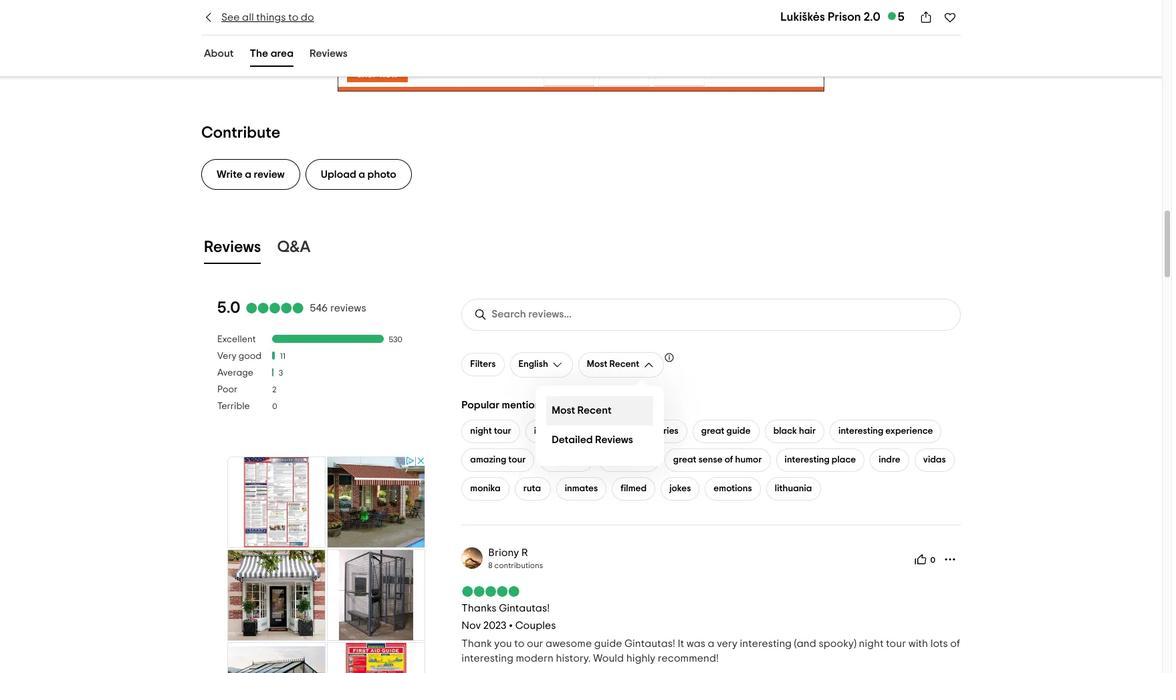 Task type: locate. For each thing, give the bounding box(es) containing it.
0 horizontal spatial of
[[725, 455, 734, 465]]

write
[[217, 169, 243, 180]]

0 vertical spatial 5.0 of 5 bubbles image
[[246, 303, 305, 314]]

0 vertical spatial tab list
[[185, 42, 367, 70]]

inmates
[[565, 484, 598, 493]]

most inside popup button
[[587, 360, 608, 369]]

0 vertical spatial 0
[[272, 403, 277, 411]]

guide
[[727, 427, 751, 436], [595, 639, 622, 649]]

stories left real
[[581, 427, 609, 436]]

tab list
[[185, 42, 367, 70], [185, 233, 977, 267]]

reviews inside list box
[[595, 435, 633, 446]]

1 vertical spatial most
[[552, 406, 575, 416]]

stories right real
[[651, 427, 679, 436]]

2 horizontal spatial reviews
[[595, 435, 633, 446]]

0 left open options menu icon
[[931, 557, 936, 565]]

tab list containing about
[[185, 42, 367, 70]]

real stories button
[[623, 420, 688, 443]]

recent
[[610, 360, 640, 369], [578, 406, 612, 416]]

recent for most recent popup button
[[610, 360, 640, 369]]

q&a button
[[275, 235, 313, 264]]

1 horizontal spatial guide
[[727, 427, 751, 436]]

lukiškės
[[781, 11, 826, 23]]

a inside write a review link
[[245, 169, 252, 180]]

great left "sense"
[[674, 455, 697, 465]]

humor
[[736, 455, 762, 465]]

interesting inside interesting stories button
[[534, 427, 579, 436]]

0 horizontal spatial great
[[674, 455, 697, 465]]

reviews down the do
[[310, 48, 348, 59]]

was
[[687, 639, 706, 649]]

8
[[489, 562, 493, 570]]

jokes
[[670, 484, 691, 493]]

filter reviews element
[[217, 334, 435, 418]]

5.0 of 5 bubbles image left 546
[[246, 303, 305, 314]]

lithuania button
[[767, 477, 821, 501]]

1 vertical spatial advertisement region
[[226, 455, 427, 674]]

1 vertical spatial 5.0 of 5 bubbles image
[[462, 586, 521, 597]]

0 horizontal spatial 0
[[272, 403, 277, 411]]

tour inside night tour button
[[494, 427, 512, 436]]

to left "our"
[[515, 639, 525, 649]]

most inside list box
[[552, 406, 575, 416]]

reviews button up 5.0 on the top left of page
[[201, 235, 264, 264]]

of right "sense"
[[725, 455, 734, 465]]

interesting stories
[[534, 427, 609, 436]]

0 inside "button"
[[931, 557, 936, 565]]

2023
[[484, 621, 507, 631]]

1 horizontal spatial night
[[859, 639, 884, 649]]

indre
[[879, 455, 901, 465]]

1 stories from the left
[[581, 427, 609, 436]]

search image
[[475, 308, 488, 322]]

night down popular
[[471, 427, 492, 436]]

interesting inside button
[[839, 427, 884, 436]]

very good
[[217, 352, 262, 361]]

to left the do
[[288, 12, 299, 23]]

2 vertical spatial tour
[[886, 639, 907, 649]]

most recent
[[587, 360, 640, 369], [552, 406, 612, 416]]

most up interesting stories
[[552, 406, 575, 416]]

1 vertical spatial night
[[859, 639, 884, 649]]

2 stories from the left
[[651, 427, 679, 436]]

recent for list box containing most recent
[[578, 406, 612, 416]]

0 vertical spatial night
[[471, 427, 492, 436]]

0 horizontal spatial to
[[288, 12, 299, 23]]

1 vertical spatial gintautas!
[[625, 639, 676, 649]]

gintautas! up highly
[[625, 639, 676, 649]]

great
[[702, 427, 725, 436], [674, 455, 697, 465]]

0 vertical spatial to
[[288, 12, 299, 23]]

about
[[204, 48, 234, 59]]

ruta button
[[515, 477, 551, 501]]

advertisement region
[[338, 31, 825, 91], [226, 455, 427, 674]]

0 vertical spatial recent
[[610, 360, 640, 369]]

0 horizontal spatial stories
[[581, 427, 609, 436]]

interesting down the thank
[[462, 653, 514, 664]]

2 vertical spatial reviews
[[595, 435, 633, 446]]

interesting down the mentions
[[534, 427, 579, 436]]

lots
[[931, 639, 948, 649]]

2
[[272, 386, 277, 394]]

history.
[[556, 653, 591, 664]]

1 vertical spatial reviews button
[[201, 235, 264, 264]]

1 horizontal spatial reviews button
[[307, 45, 351, 67]]

1 horizontal spatial a
[[359, 169, 365, 180]]

0 vertical spatial gintautas!
[[499, 603, 550, 614]]

gintautas! inside thank you to our awesome guide gintautas! it was a very interesting (and spooky) night tour with lots of interesting modern history. would highly recommend!
[[625, 639, 676, 649]]

guide up would
[[595, 639, 622, 649]]

night tour
[[471, 427, 512, 436]]

a for upload
[[359, 169, 365, 180]]

a right was
[[708, 639, 715, 649]]

1 horizontal spatial of
[[951, 639, 961, 649]]

0 horizontal spatial night
[[471, 427, 492, 436]]

1 horizontal spatial 0
[[931, 557, 936, 565]]

0 horizontal spatial reviews button
[[201, 235, 264, 264]]

1 vertical spatial to
[[515, 639, 525, 649]]

interesting up place
[[839, 427, 884, 436]]

monika
[[471, 484, 501, 493]]

thank
[[462, 639, 492, 649]]

interesting for interesting stories
[[534, 427, 579, 436]]

11
[[280, 353, 286, 361]]

0 horizontal spatial gintautas!
[[499, 603, 550, 614]]

reviews button down the do
[[307, 45, 351, 67]]

night right spooky)
[[859, 639, 884, 649]]

night inside button
[[471, 427, 492, 436]]

great sense of humor
[[674, 455, 762, 465]]

1 vertical spatial recent
[[578, 406, 612, 416]]

guide up the humor
[[727, 427, 751, 436]]

1 vertical spatial 0
[[931, 557, 936, 565]]

0 vertical spatial tour
[[494, 427, 512, 436]]

gintautas!
[[499, 603, 550, 614], [625, 639, 676, 649]]

jokes button
[[661, 477, 700, 501]]

tour left with
[[886, 639, 907, 649]]

most for most recent popup button
[[587, 360, 608, 369]]

1 vertical spatial tab list
[[185, 233, 977, 267]]

interesting place button
[[776, 449, 865, 472]]

interesting place
[[785, 455, 856, 465]]

recent inside list box
[[578, 406, 612, 416]]

a right 'write'
[[245, 169, 252, 180]]

see
[[221, 12, 240, 23]]

1 horizontal spatial reviews
[[310, 48, 348, 59]]

reviews up 5.0 on the top left of page
[[204, 239, 261, 255]]

1 horizontal spatial to
[[515, 639, 525, 649]]

tour right amazing
[[509, 455, 526, 465]]

to
[[288, 12, 299, 23], [515, 639, 525, 649]]

indre button
[[871, 449, 910, 472]]

night
[[471, 427, 492, 436], [859, 639, 884, 649]]

the area
[[250, 48, 294, 59]]

1 vertical spatial of
[[951, 639, 961, 649]]

list box
[[536, 386, 664, 466]]

tour inside thank you to our awesome guide gintautas! it was a very interesting (and spooky) night tour with lots of interesting modern history. would highly recommend!
[[886, 639, 907, 649]]

0 vertical spatial of
[[725, 455, 734, 465]]

tab list containing reviews
[[185, 233, 977, 267]]

0 vertical spatial most recent
[[587, 360, 640, 369]]

a inside upload a photo link
[[359, 169, 365, 180]]

write a review
[[217, 169, 285, 180]]

gintautas! up couples
[[499, 603, 550, 614]]

highly
[[627, 653, 656, 664]]

1 vertical spatial tour
[[509, 455, 526, 465]]

gintautas! inside thanks gintautas! nov 2023 • couples
[[499, 603, 550, 614]]

emotions
[[714, 484, 752, 493]]

0 vertical spatial reviews
[[310, 48, 348, 59]]

a left photo
[[359, 169, 365, 180]]

most for list box containing most recent
[[552, 406, 575, 416]]

briony r image
[[462, 548, 483, 569]]

filters button
[[462, 353, 505, 377]]

0 vertical spatial guide
[[727, 427, 751, 436]]

average
[[217, 368, 253, 378]]

of right "lots" at the right of the page
[[951, 639, 961, 649]]

great up "sense"
[[702, 427, 725, 436]]

reviews for the reviews button to the top
[[310, 48, 348, 59]]

excellent
[[217, 335, 256, 344]]

great for great guide
[[702, 427, 725, 436]]

interesting
[[534, 427, 579, 436], [839, 427, 884, 436], [785, 455, 830, 465], [740, 639, 792, 649], [462, 653, 514, 664]]

5.0 of 5 bubbles image up thanks
[[462, 586, 521, 597]]

0 horizontal spatial guide
[[595, 639, 622, 649]]

1 horizontal spatial most
[[587, 360, 608, 369]]

5.0 of 5 bubbles image
[[246, 303, 305, 314], [462, 586, 521, 597]]

awesome
[[546, 639, 592, 649]]

2 horizontal spatial a
[[708, 639, 715, 649]]

most right english popup button
[[587, 360, 608, 369]]

0 horizontal spatial reviews
[[204, 239, 261, 255]]

0 down the "2"
[[272, 403, 277, 411]]

great for great sense of humor
[[674, 455, 697, 465]]

546 reviews
[[310, 303, 366, 314]]

tour inside amazing tour button
[[509, 455, 526, 465]]

1 horizontal spatial stories
[[651, 427, 679, 436]]

tour down popular mentions
[[494, 427, 512, 436]]

amazing
[[471, 455, 507, 465]]

modern
[[516, 653, 554, 664]]

interesting inside interesting place button
[[785, 455, 830, 465]]

most recent inside most recent popup button
[[587, 360, 640, 369]]

reviews right detailed
[[595, 435, 633, 446]]

0 horizontal spatial 5.0 of 5 bubbles image
[[246, 303, 305, 314]]

thanks gintautas! link
[[462, 603, 550, 614]]

vidas button
[[915, 449, 955, 472]]

a
[[245, 169, 252, 180], [359, 169, 365, 180], [708, 639, 715, 649]]

1 vertical spatial guide
[[595, 639, 622, 649]]

2 tab list from the top
[[185, 233, 977, 267]]

1 horizontal spatial gintautas!
[[625, 639, 676, 649]]

open options menu image
[[944, 553, 957, 566]]

1 horizontal spatial great
[[702, 427, 725, 436]]

0 vertical spatial great
[[702, 427, 725, 436]]

experience
[[886, 427, 934, 436]]

0 button
[[911, 549, 940, 570]]

recommend!
[[658, 653, 719, 664]]

interesting down hair
[[785, 455, 830, 465]]

1 vertical spatial reviews
[[204, 239, 261, 255]]

detailed
[[552, 435, 593, 446]]

0 inside filter reviews element
[[272, 403, 277, 411]]

night inside thank you to our awesome guide gintautas! it was a very interesting (and spooky) night tour with lots of interesting modern history. would highly recommend!
[[859, 639, 884, 649]]

most recent button
[[579, 352, 664, 378]]

0 horizontal spatial a
[[245, 169, 252, 180]]

good
[[239, 352, 262, 361]]

recent inside most recent popup button
[[610, 360, 640, 369]]

the
[[250, 48, 268, 59]]

0 horizontal spatial most
[[552, 406, 575, 416]]

briony r 8 contributions
[[489, 548, 543, 570]]

1 tab list from the top
[[185, 42, 367, 70]]

0 vertical spatial most
[[587, 360, 608, 369]]

real stories
[[632, 427, 679, 436]]

546
[[310, 303, 328, 314]]

poor
[[217, 385, 238, 394]]

2.0
[[864, 11, 881, 23]]

stories for interesting stories
[[581, 427, 609, 436]]

1 vertical spatial great
[[674, 455, 697, 465]]

english
[[519, 360, 548, 369]]



Task type: describe. For each thing, give the bounding box(es) containing it.
lukiškės prison 2.0
[[781, 11, 881, 23]]

1 horizontal spatial 5.0 of 5 bubbles image
[[462, 586, 521, 597]]

of inside button
[[725, 455, 734, 465]]

guide inside thank you to our awesome guide gintautas! it was a very interesting (and spooky) night tour with lots of interesting modern history. would highly recommend!
[[595, 639, 622, 649]]

of inside thank you to our awesome guide gintautas! it was a very interesting (and spooky) night tour with lots of interesting modern history. would highly recommend!
[[951, 639, 961, 649]]

(and
[[794, 639, 817, 649]]

things
[[256, 12, 286, 23]]

guide inside button
[[727, 427, 751, 436]]

contribute
[[201, 125, 281, 141]]

black hair
[[774, 427, 816, 436]]

tour for amazing tour
[[509, 455, 526, 465]]

3
[[279, 369, 283, 377]]

mentions
[[502, 400, 546, 411]]

ruta
[[524, 484, 541, 493]]

all
[[242, 12, 254, 23]]

r
[[522, 548, 528, 558]]

interesting for interesting experience
[[839, 427, 884, 436]]

amazing tour button
[[462, 449, 535, 472]]

save to a trip image
[[944, 11, 957, 24]]

q&a
[[277, 239, 311, 255]]

review
[[254, 169, 285, 180]]

contributions
[[495, 562, 543, 570]]

tour for night tour
[[494, 427, 512, 436]]

inmates button
[[556, 477, 607, 501]]

list box containing most recent
[[536, 386, 664, 466]]

5
[[898, 11, 905, 23]]

the area button
[[247, 45, 296, 67]]

very
[[217, 352, 237, 361]]

black
[[774, 427, 797, 436]]

reviews for bottom the reviews button
[[204, 239, 261, 255]]

write a review link
[[201, 159, 300, 190]]

great guide
[[702, 427, 751, 436]]

5.0
[[217, 300, 240, 316]]

upload a photo link
[[306, 159, 412, 190]]

filters
[[471, 360, 496, 369]]

real
[[632, 427, 649, 436]]

stories for real stories
[[651, 427, 679, 436]]

couples
[[516, 621, 556, 631]]

briony r link
[[489, 548, 528, 558]]

with
[[909, 639, 929, 649]]

vidas
[[924, 455, 946, 465]]

monika button
[[462, 477, 510, 501]]

do
[[301, 12, 314, 23]]

hair
[[799, 427, 816, 436]]

Search search field
[[492, 309, 604, 321]]

emotions button
[[705, 477, 761, 501]]

popular
[[462, 400, 500, 411]]

prison
[[828, 11, 862, 23]]

detailed reviews
[[552, 435, 633, 446]]

terrible
[[217, 402, 250, 411]]

nov
[[462, 621, 481, 631]]

night tour button
[[462, 420, 520, 443]]

upload
[[321, 169, 356, 180]]

popular mentions
[[462, 400, 546, 411]]

share image
[[920, 11, 933, 24]]

see all things to do
[[221, 12, 314, 23]]

filmed
[[621, 484, 647, 493]]

0 vertical spatial reviews button
[[307, 45, 351, 67]]

amazing tour
[[471, 455, 526, 465]]

interesting experience
[[839, 427, 934, 436]]

spooky)
[[819, 639, 857, 649]]

reviews
[[330, 303, 366, 314]]

thanks gintautas! nov 2023 • couples
[[462, 603, 556, 631]]

sense
[[699, 455, 723, 465]]

thanks
[[462, 603, 497, 614]]

area
[[271, 48, 294, 59]]

interesting for interesting place
[[785, 455, 830, 465]]

interesting stories button
[[526, 420, 618, 443]]

to inside thank you to our awesome guide gintautas! it was a very interesting (and spooky) night tour with lots of interesting modern history. would highly recommend!
[[515, 639, 525, 649]]

briony
[[489, 548, 519, 558]]

great sense of humor button
[[665, 449, 771, 472]]

a inside thank you to our awesome guide gintautas! it was a very interesting (and spooky) night tour with lots of interesting modern history. would highly recommend!
[[708, 639, 715, 649]]

it
[[678, 639, 685, 649]]

very
[[717, 639, 738, 649]]

thank you to our awesome guide gintautas! it was a very interesting (and spooky) night tour with lots of interesting modern history. would highly recommend!
[[462, 639, 961, 664]]

a for write
[[245, 169, 252, 180]]

place
[[832, 455, 856, 465]]

530
[[389, 336, 403, 344]]

great guide button
[[693, 420, 760, 443]]

interesting right very
[[740, 639, 792, 649]]

photo
[[368, 169, 397, 180]]

interesting experience button
[[830, 420, 942, 443]]

lithuania
[[775, 484, 812, 493]]

would
[[594, 653, 624, 664]]

about button
[[201, 45, 237, 67]]

1 vertical spatial most recent
[[552, 406, 612, 416]]

0 vertical spatial advertisement region
[[338, 31, 825, 91]]



Task type: vqa. For each thing, say whether or not it's contained in the screenshot.


